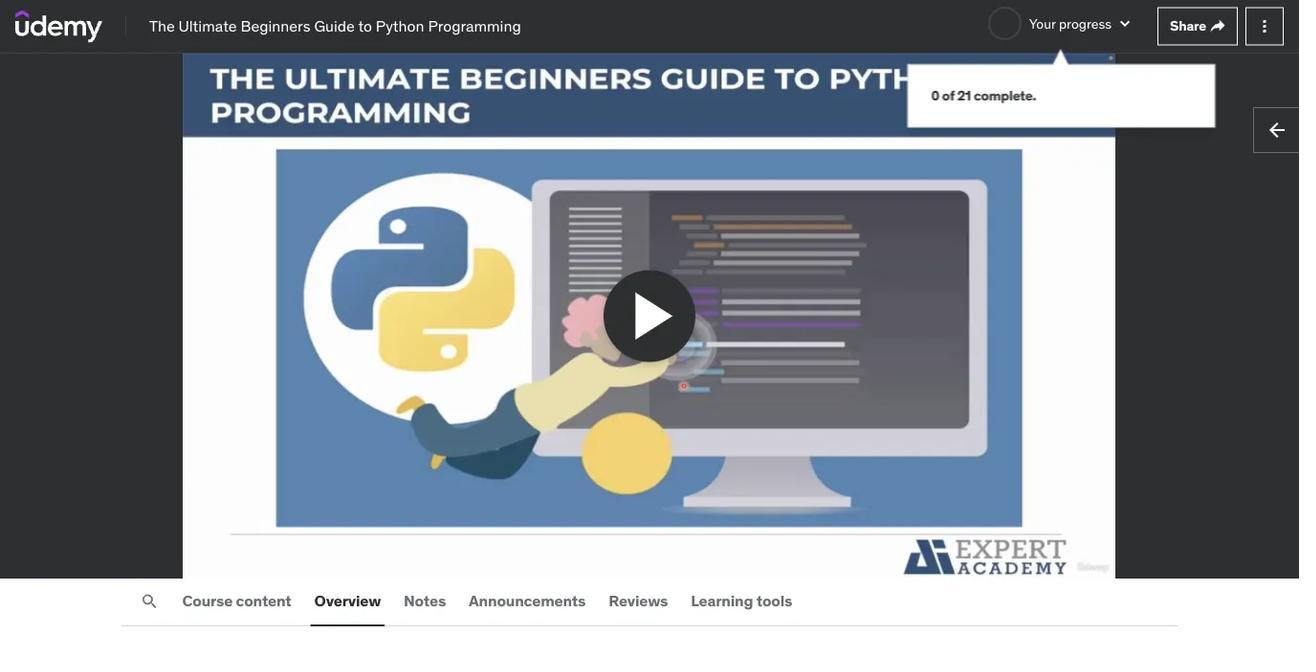 Task type: vqa. For each thing, say whether or not it's contained in the screenshot.
Learning tools button
yes



Task type: describe. For each thing, give the bounding box(es) containing it.
overview button
[[311, 579, 385, 625]]

python
[[376, 16, 425, 36]]

share button
[[1158, 7, 1239, 45]]

complete.
[[974, 87, 1037, 104]]

overview tab panel
[[121, 627, 1179, 657]]

reviews
[[609, 592, 668, 611]]

guide
[[314, 16, 355, 36]]

notes button
[[400, 579, 450, 625]]

0 of 21 complete.
[[932, 87, 1037, 104]]

progress
[[1060, 15, 1112, 32]]

0:00
[[174, 548, 202, 565]]

course content
[[182, 592, 292, 611]]

the
[[149, 16, 175, 36]]

share
[[1171, 17, 1207, 35]]

announcements
[[469, 592, 586, 611]]

small image
[[1116, 14, 1135, 33]]

tools
[[757, 592, 793, 611]]

xsmall image
[[1211, 19, 1226, 34]]

the ultimate beginners guide to python programming link
[[149, 16, 521, 37]]

the ultimate beginners guide to python programming
[[149, 16, 521, 36]]

your progress
[[1030, 15, 1112, 32]]

medium image
[[1266, 119, 1289, 142]]



Task type: locate. For each thing, give the bounding box(es) containing it.
learning
[[691, 592, 754, 611]]

learning tools
[[691, 592, 793, 611]]

transcript in sidebar region image
[[1115, 545, 1138, 568]]

programming
[[428, 16, 521, 36]]

udemy image
[[15, 10, 102, 43]]

to
[[358, 16, 372, 36]]

21
[[958, 87, 972, 104]]

content
[[236, 592, 292, 611]]

actions image
[[1256, 17, 1275, 36]]

course
[[182, 592, 233, 611]]

overview
[[315, 592, 381, 611]]

your
[[1030, 15, 1056, 32]]

ultimate
[[179, 16, 237, 36]]

mute image
[[1079, 545, 1102, 568]]

search image
[[140, 592, 159, 611]]

notes
[[404, 592, 446, 611]]

learning tools button
[[687, 579, 797, 625]]

of
[[943, 87, 955, 104]]

0
[[932, 87, 940, 104]]

announcements button
[[465, 579, 590, 625]]

beginners
[[241, 16, 311, 36]]

play video image
[[623, 286, 684, 347]]

course content button
[[179, 579, 295, 625]]

progress bar slider
[[11, 518, 1288, 541]]

reviews button
[[605, 579, 672, 625]]

your progress button
[[989, 7, 1135, 40]]



